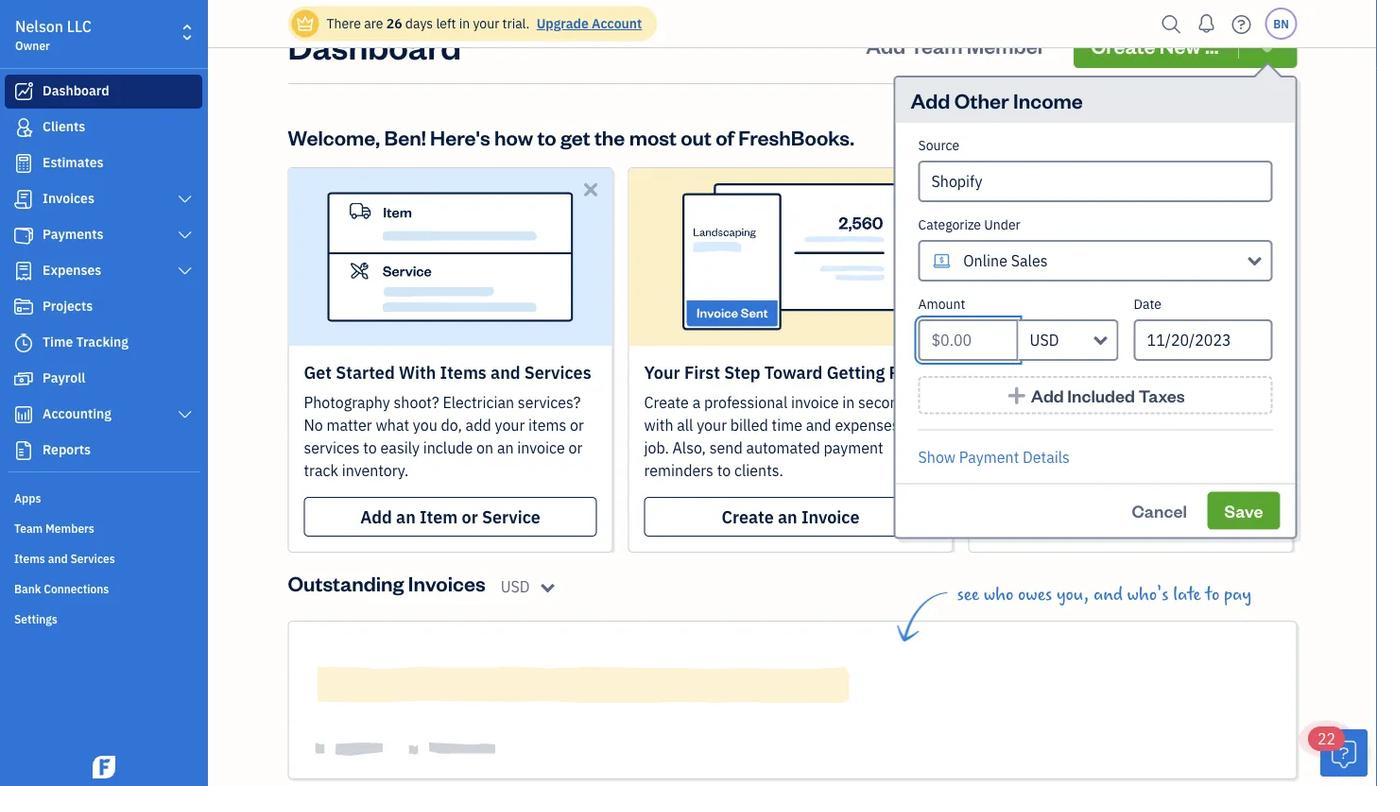 Task type: locate. For each thing, give the bounding box(es) containing it.
1 horizontal spatial team
[[910, 32, 963, 59]]

in for left
[[459, 15, 470, 32]]

1 track from the left
[[304, 461, 338, 481]]

invoices up payments
[[43, 189, 94, 207]]

your inside get started with items and services photography shoot? electrician services? no matter what you do, add your items or services to easily include on an invoice or track inventory.
[[495, 415, 525, 435]]

0 horizontal spatial bank
[[14, 581, 41, 596]]

estimates link
[[5, 146, 202, 181]]

bank
[[1232, 438, 1266, 458]]

Categorize Under field
[[918, 240, 1273, 282]]

items inside get started with items and services photography shoot? electrician services? no matter what you do, add your items or services to easily include on an invoice or track inventory.
[[440, 361, 487, 383]]

all right see
[[1013, 415, 1030, 435]]

or down services?
[[568, 438, 582, 458]]

all inside your first step toward getting paid create a professional invoice in seconds with all your billed time and expenses for a job. also, send automated payment reminders to clients.
[[677, 415, 693, 435]]

services up bank connections "link"
[[70, 551, 115, 566]]

freshbooks
[[1082, 438, 1162, 458]]

and
[[491, 361, 520, 383], [806, 415, 831, 435], [48, 551, 68, 566], [1093, 584, 1123, 605]]

your down the freshbooks
[[1135, 461, 1165, 481]]

0 horizontal spatial an
[[396, 506, 416, 528]]

create inside dropdown button
[[1091, 32, 1155, 59]]

track down the freshbooks
[[1097, 461, 1132, 481]]

usd inside field
[[501, 577, 530, 597]]

0 horizontal spatial items
[[14, 551, 45, 566]]

chevron large down image inside the invoices link
[[176, 192, 194, 207]]

all up also,
[[677, 415, 693, 435]]

track inside a faster way to pull in your expense data see all your business expenses at a glance by connecting freshbooks with your bank to automatically track your transactions.
[[1097, 461, 1132, 481]]

online
[[963, 251, 1007, 271]]

0 vertical spatial or
[[570, 415, 584, 435]]

in inside a faster way to pull in your expense data see all your business expenses at a glance by connecting freshbooks with your bank to automatically track your transactions.
[[1146, 361, 1161, 383]]

and inside your first step toward getting paid create a professional invoice in seconds with all your billed time and expenses for a job. also, send automated payment reminders to clients.
[[806, 415, 831, 435]]

2 expenses from the left
[[1130, 415, 1195, 435]]

bank up 'settings'
[[14, 581, 41, 596]]

an for your first step toward getting paid
[[778, 506, 797, 528]]

1 horizontal spatial track
[[1097, 461, 1132, 481]]

and down team members
[[48, 551, 68, 566]]

items inside main element
[[14, 551, 45, 566]]

an left invoice in the right bottom of the page
[[778, 506, 797, 528]]

save
[[1224, 499, 1263, 522]]

chevron large down image
[[176, 192, 194, 207], [176, 228, 194, 243]]

shoot?
[[394, 393, 439, 413]]

with up transactions. on the bottom of the page
[[1166, 438, 1195, 458]]

bn
[[1273, 16, 1289, 31]]

1 horizontal spatial with
[[1166, 438, 1195, 458]]

0 vertical spatial create
[[1091, 32, 1155, 59]]

1 horizontal spatial dismiss image
[[920, 179, 942, 200]]

get
[[560, 123, 590, 150]]

by
[[984, 438, 1001, 458]]

to up the inventory.
[[363, 438, 377, 458]]

0 horizontal spatial dismiss image
[[580, 179, 602, 200]]

or inside "link"
[[462, 506, 478, 528]]

add included taxes
[[1031, 384, 1185, 406]]

an
[[497, 438, 514, 458], [396, 506, 416, 528], [778, 506, 797, 528]]

chevron large down image up payments link
[[176, 192, 194, 207]]

to down 'send' on the right of the page
[[717, 461, 731, 481]]

0 horizontal spatial usd
[[501, 577, 530, 597]]

0 vertical spatial dashboard
[[288, 23, 461, 68]]

1 chevron large down image from the top
[[176, 192, 194, 207]]

dashboard link
[[5, 75, 202, 109]]

and right time
[[806, 415, 831, 435]]

usd
[[1030, 330, 1059, 350], [501, 577, 530, 597]]

0 horizontal spatial invoice
[[517, 438, 565, 458]]

a right for
[[925, 415, 933, 435]]

1 horizontal spatial an
[[497, 438, 514, 458]]

plus image
[[1006, 386, 1028, 405]]

0 horizontal spatial team
[[14, 521, 43, 536]]

expenses up payment
[[835, 415, 899, 435]]

chart image
[[12, 405, 35, 424]]

2 vertical spatial in
[[842, 393, 855, 413]]

team inside button
[[910, 32, 963, 59]]

a inside a faster way to pull in your expense data see all your business expenses at a glance by connecting freshbooks with your bank to automatically track your transactions.
[[1215, 415, 1223, 435]]

and up electrician
[[491, 361, 520, 383]]

1 vertical spatial create
[[644, 393, 689, 413]]

2 horizontal spatial in
[[1146, 361, 1161, 383]]

add inside "link"
[[360, 506, 392, 528]]

professional
[[704, 393, 788, 413]]

0 horizontal spatial with
[[644, 415, 673, 435]]

left
[[436, 15, 456, 32]]

2 chevron large down image from the top
[[176, 228, 194, 243]]

at
[[1198, 415, 1212, 435]]

2 horizontal spatial an
[[778, 506, 797, 528]]

also,
[[672, 438, 706, 458]]

you,
[[1057, 584, 1089, 605]]

source
[[918, 137, 959, 154]]

your up taxes
[[1165, 361, 1201, 383]]

services inside get started with items and services photography shoot? electrician services? no matter what you do, add your items or services to easily include on an invoice or track inventory.
[[524, 361, 591, 383]]

0 horizontal spatial dashboard
[[43, 82, 109, 99]]

expense
[[1205, 361, 1272, 383]]

create left search image
[[1091, 32, 1155, 59]]

seconds
[[858, 393, 915, 413]]

date
[[1134, 295, 1162, 313]]

in up taxes
[[1146, 361, 1161, 383]]

usd for usd "dropdown button"
[[1030, 330, 1059, 350]]

invoice down items
[[517, 438, 565, 458]]

2 vertical spatial create
[[722, 506, 774, 528]]

all inside a faster way to pull in your expense data see all your business expenses at a glance by connecting freshbooks with your bank to automatically track your transactions.
[[1013, 415, 1030, 435]]

in inside your first step toward getting paid create a professional invoice in seconds with all your billed time and expenses for a job. also, send automated payment reminders to clients.
[[842, 393, 855, 413]]

1 horizontal spatial invoice
[[791, 393, 839, 413]]

to inside get started with items and services photography shoot? electrician services? no matter what you do, add your items or services to easily include on an invoice or track inventory.
[[363, 438, 377, 458]]

2 horizontal spatial your
[[1165, 361, 1201, 383]]

1 horizontal spatial usd
[[1030, 330, 1059, 350]]

0 vertical spatial in
[[459, 15, 470, 32]]

0 vertical spatial usd
[[1030, 330, 1059, 350]]

0 horizontal spatial services
[[70, 551, 115, 566]]

chevron large down image inside accounting link
[[176, 407, 194, 422]]

client image
[[12, 118, 35, 137]]

clients.
[[734, 461, 783, 481]]

paid
[[889, 361, 924, 383]]

track down services
[[304, 461, 338, 481]]

invoice up time
[[791, 393, 839, 413]]

0 horizontal spatial all
[[677, 415, 693, 435]]

services inside the "items and services" link
[[70, 551, 115, 566]]

0 vertical spatial team
[[910, 32, 963, 59]]

chevron large down image for expenses
[[176, 264, 194, 279]]

time tracking link
[[5, 326, 202, 360]]

estimates
[[43, 154, 104, 171]]

report image
[[12, 441, 35, 460]]

payments
[[43, 225, 104, 243]]

invoices down add an item or service "link"
[[408, 569, 486, 596]]

1 chevron large down image from the top
[[176, 264, 194, 279]]

clients
[[43, 118, 85, 135]]

add for add other income
[[911, 86, 950, 113]]

0 vertical spatial bank
[[1165, 506, 1206, 528]]

2 chevron large down image from the top
[[176, 407, 194, 422]]

2 horizontal spatial create
[[1091, 32, 1155, 59]]

1 horizontal spatial create
[[722, 506, 774, 528]]

chevron large down image for invoices
[[176, 192, 194, 207]]

late
[[1173, 584, 1201, 605]]

your left first
[[644, 361, 680, 383]]

an inside "link"
[[396, 506, 416, 528]]

accounting link
[[5, 398, 202, 432]]

1 expenses from the left
[[835, 415, 899, 435]]

payment
[[824, 438, 883, 458]]

ben!
[[384, 123, 426, 150]]

connecting
[[1004, 438, 1079, 458]]

with inside your first step toward getting paid create a professional invoice in seconds with all your billed time and expenses for a job. also, send automated payment reminders to clients.
[[644, 415, 673, 435]]

1 horizontal spatial bank
[[1165, 506, 1206, 528]]

0 horizontal spatial create
[[644, 393, 689, 413]]

3 dismiss image from the left
[[1260, 179, 1282, 200]]

usd down service
[[501, 577, 530, 597]]

in right left
[[459, 15, 470, 32]]

a right at
[[1215, 415, 1223, 435]]

2 vertical spatial or
[[462, 506, 478, 528]]

create for create new …
[[1091, 32, 1155, 59]]

0 horizontal spatial track
[[304, 461, 338, 481]]

in
[[459, 15, 470, 32], [1146, 361, 1161, 383], [842, 393, 855, 413]]

chevron large down image down payroll link
[[176, 407, 194, 422]]

1 vertical spatial with
[[1166, 438, 1195, 458]]

chevron large down image down the invoices link
[[176, 228, 194, 243]]

bank inside "link"
[[14, 581, 41, 596]]

categorize under
[[918, 216, 1020, 233]]

0 vertical spatial services
[[524, 361, 591, 383]]

automated
[[746, 438, 820, 458]]

1 horizontal spatial services
[[524, 361, 591, 383]]

invoices link
[[5, 182, 202, 216]]

an right on
[[497, 438, 514, 458]]

Currency field
[[501, 576, 564, 599]]

1 vertical spatial bank
[[14, 581, 41, 596]]

invoice image
[[12, 190, 35, 209]]

reminders
[[644, 461, 713, 481]]

dashboard
[[288, 23, 461, 68], [43, 82, 109, 99]]

create an invoice
[[722, 506, 860, 528]]

1 vertical spatial items
[[14, 551, 45, 566]]

2 all from the left
[[1013, 415, 1030, 435]]

0 vertical spatial with
[[644, 415, 673, 435]]

a faster way to pull in your expense data see all your business expenses at a glance by connecting freshbooks with your bank to automatically track your transactions.
[[984, 361, 1272, 481]]

0 horizontal spatial expenses
[[835, 415, 899, 435]]

dismiss image for get started with items and services
[[580, 179, 602, 200]]

dismiss image
[[580, 179, 602, 200], [920, 179, 942, 200], [1260, 179, 1282, 200]]

expenses down taxes
[[1130, 415, 1195, 435]]

2 track from the left
[[1097, 461, 1132, 481]]

create down clients. at right bottom
[[722, 506, 774, 528]]

0 vertical spatial items
[[440, 361, 487, 383]]

usd for "usd" field on the left
[[501, 577, 530, 597]]

invoice
[[791, 393, 839, 413], [517, 438, 565, 458]]

toward
[[764, 361, 823, 383]]

freshbooks.
[[738, 123, 854, 150]]

0 vertical spatial invoice
[[791, 393, 839, 413]]

apps link
[[5, 483, 202, 511]]

your
[[644, 361, 680, 383], [1165, 361, 1201, 383], [1125, 506, 1161, 528]]

items up electrician
[[440, 361, 487, 383]]

1 vertical spatial usd
[[501, 577, 530, 597]]

pay
[[1224, 584, 1251, 605]]

a down first
[[692, 393, 701, 413]]

team inside main element
[[14, 521, 43, 536]]

team left member
[[910, 32, 963, 59]]

main element
[[0, 0, 255, 786]]

track
[[304, 461, 338, 481], [1097, 461, 1132, 481]]

an for get started with items and services
[[396, 506, 416, 528]]

0 vertical spatial chevron large down image
[[176, 192, 194, 207]]

details
[[1023, 447, 1070, 467]]

1 vertical spatial chevron large down image
[[176, 228, 194, 243]]

chevron large down image
[[176, 264, 194, 279], [176, 407, 194, 422]]

income
[[1013, 86, 1083, 113]]

send
[[710, 438, 743, 458]]

for
[[903, 415, 922, 435]]

add for add an item or service
[[360, 506, 392, 528]]

1 horizontal spatial items
[[440, 361, 487, 383]]

see
[[957, 584, 979, 605]]

2 horizontal spatial dismiss image
[[1260, 179, 1282, 200]]

add
[[866, 32, 905, 59], [911, 86, 950, 113], [1031, 384, 1064, 406], [360, 506, 392, 528]]

items and services link
[[5, 543, 202, 572]]

projects
[[43, 297, 93, 315]]

out
[[681, 123, 712, 150]]

1 vertical spatial dashboard
[[43, 82, 109, 99]]

your right add
[[495, 415, 525, 435]]

expenses link
[[5, 254, 202, 288]]

1 vertical spatial services
[[70, 551, 115, 566]]

2 horizontal spatial a
[[1215, 415, 1223, 435]]

1 vertical spatial or
[[568, 438, 582, 458]]

an inside get started with items and services photography shoot? electrician services? no matter what you do, add your items or services to easily include on an invoice or track inventory.
[[497, 438, 514, 458]]

bank connections
[[14, 581, 109, 596]]

there
[[327, 15, 361, 32]]

an left item
[[396, 506, 416, 528]]

usd up 'faster'
[[1030, 330, 1059, 350]]

do,
[[441, 415, 462, 435]]

with up job.
[[644, 415, 673, 435]]

on
[[476, 438, 493, 458]]

items down team members
[[14, 551, 45, 566]]

see who owes you, and who's late to pay
[[957, 584, 1251, 605]]

create up job.
[[644, 393, 689, 413]]

1 all from the left
[[677, 415, 693, 435]]

or right item
[[462, 506, 478, 528]]

1 horizontal spatial all
[[1013, 415, 1030, 435]]

1 horizontal spatial in
[[842, 393, 855, 413]]

0 horizontal spatial invoices
[[43, 189, 94, 207]]

1 horizontal spatial invoices
[[408, 569, 486, 596]]

chevrondown image
[[1254, 32, 1280, 59]]

services
[[524, 361, 591, 383], [70, 551, 115, 566]]

or
[[570, 415, 584, 435], [568, 438, 582, 458], [462, 506, 478, 528]]

Source text field
[[920, 163, 1271, 200]]

team down apps
[[14, 521, 43, 536]]

0 horizontal spatial a
[[692, 393, 701, 413]]

billed
[[730, 415, 768, 435]]

0 vertical spatial chevron large down image
[[176, 264, 194, 279]]

1 vertical spatial chevron large down image
[[176, 407, 194, 422]]

bank down transactions. on the bottom of the page
[[1165, 506, 1206, 528]]

in down getting
[[842, 393, 855, 413]]

1 horizontal spatial expenses
[[1130, 415, 1195, 435]]

to down by at the bottom
[[984, 461, 998, 481]]

clients link
[[5, 111, 202, 145]]

dismiss image for a faster way to pull in your expense data
[[1260, 179, 1282, 200]]

payroll
[[43, 369, 85, 387]]

0 horizontal spatial in
[[459, 15, 470, 32]]

1 horizontal spatial your
[[1125, 506, 1161, 528]]

1 vertical spatial invoice
[[517, 438, 565, 458]]

dashboard inside main element
[[43, 82, 109, 99]]

or right items
[[570, 415, 584, 435]]

how
[[494, 123, 533, 150]]

usd inside "dropdown button"
[[1030, 330, 1059, 350]]

1 dismiss image from the left
[[580, 179, 602, 200]]

your up 'send' on the right of the page
[[697, 415, 727, 435]]

outstanding invoices
[[288, 569, 486, 596]]

show payment details button
[[918, 446, 1070, 468]]

services up services?
[[524, 361, 591, 383]]

show payment details
[[918, 447, 1070, 467]]

0 horizontal spatial your
[[644, 361, 680, 383]]

your right the connect
[[1125, 506, 1161, 528]]

chevron large down image up "projects" link at the left
[[176, 264, 194, 279]]

0 vertical spatial invoices
[[43, 189, 94, 207]]

2 dismiss image from the left
[[920, 179, 942, 200]]

1 vertical spatial in
[[1146, 361, 1161, 383]]

1 vertical spatial team
[[14, 521, 43, 536]]



Task type: describe. For each thing, give the bounding box(es) containing it.
invoices inside the invoices link
[[43, 189, 94, 207]]

$0.00 text field
[[918, 319, 1018, 361]]

26
[[386, 15, 402, 32]]

usd button
[[1018, 319, 1119, 361]]

transactions.
[[1169, 461, 1257, 481]]

search image
[[1156, 10, 1187, 38]]

create inside your first step toward getting paid create a professional invoice in seconds with all your billed time and expenses for a job. also, send automated payment reminders to clients.
[[644, 393, 689, 413]]

reports link
[[5, 434, 202, 468]]

tracking
[[76, 333, 129, 351]]

who's
[[1127, 584, 1169, 605]]

dismiss image for your first step toward getting paid
[[920, 179, 942, 200]]

connections
[[44, 581, 109, 596]]

item
[[420, 506, 458, 528]]

add an item or service link
[[304, 497, 597, 537]]

online sales
[[963, 251, 1048, 271]]

nelson
[[15, 17, 63, 36]]

and right you,
[[1093, 584, 1123, 605]]

your first step toward getting paid create a professional invoice in seconds with all your billed time and expenses for a job. also, send automated payment reminders to clients.
[[644, 361, 933, 481]]

22
[[1317, 729, 1336, 749]]

services
[[304, 438, 360, 458]]

invoice inside get started with items and services photography shoot? electrician services? no matter what you do, add your items or services to easily include on an invoice or track inventory.
[[517, 438, 565, 458]]

expenses inside your first step toward getting paid create a professional invoice in seconds with all your billed time and expenses for a job. also, send automated payment reminders to clients.
[[835, 415, 899, 435]]

show
[[918, 447, 956, 467]]

your up the connecting
[[1033, 415, 1063, 435]]

in for pull
[[1146, 361, 1161, 383]]

job.
[[644, 438, 669, 458]]

save button
[[1207, 492, 1280, 530]]

new
[[1159, 32, 1201, 59]]

connect your bank
[[1056, 506, 1206, 528]]

outstanding
[[288, 569, 404, 596]]

go to help image
[[1226, 10, 1257, 38]]

chevron large down image for payments
[[176, 228, 194, 243]]

service
[[482, 506, 540, 528]]

step
[[724, 361, 760, 383]]

expenses
[[43, 261, 101, 279]]

invoice inside your first step toward getting paid create a professional invoice in seconds with all your billed time and expenses for a job. also, send automated payment reminders to clients.
[[791, 393, 839, 413]]

invoice
[[801, 506, 860, 528]]

matter
[[327, 415, 372, 435]]

notifications image
[[1191, 5, 1222, 43]]

services?
[[518, 393, 581, 413]]

trial.
[[502, 15, 530, 32]]

categorize
[[918, 216, 981, 233]]

connect your bank link
[[984, 497, 1277, 537]]

items
[[528, 415, 566, 435]]

pull
[[1111, 361, 1142, 383]]

payment
[[959, 447, 1019, 467]]

days
[[405, 15, 433, 32]]

settings
[[14, 611, 57, 627]]

with inside a faster way to pull in your expense data see all your business expenses at a glance by connecting freshbooks with your bank to automatically track your transactions.
[[1166, 438, 1195, 458]]

and inside main element
[[48, 551, 68, 566]]

expense image
[[12, 262, 35, 281]]

apps
[[14, 491, 41, 506]]

add an item or service
[[360, 506, 540, 528]]

account
[[592, 15, 642, 32]]

there are 26 days left in your trial. upgrade account
[[327, 15, 642, 32]]

members
[[45, 521, 94, 536]]

…
[[1205, 32, 1219, 59]]

add other income
[[911, 86, 1083, 113]]

your inside a faster way to pull in your expense data see all your business expenses at a glance by connecting freshbooks with your bank to automatically track your transactions.
[[1165, 361, 1201, 383]]

dashboard image
[[12, 82, 35, 101]]

and inside get started with items and services photography shoot? electrician services? no matter what you do, add your items or services to easily include on an invoice or track inventory.
[[491, 361, 520, 383]]

with
[[399, 361, 436, 383]]

taxes
[[1139, 384, 1185, 406]]

most
[[629, 123, 677, 150]]

accounting
[[43, 405, 111, 422]]

inventory.
[[342, 461, 409, 481]]

resource center badge image
[[1320, 730, 1368, 777]]

data
[[984, 384, 1021, 406]]

1 vertical spatial invoices
[[408, 569, 486, 596]]

are
[[364, 15, 383, 32]]

to left pay
[[1205, 584, 1219, 605]]

projects link
[[5, 290, 202, 324]]

nelson llc owner
[[15, 17, 92, 53]]

add for add included taxes
[[1031, 384, 1064, 406]]

your inside your first step toward getting paid create a professional invoice in seconds with all your billed time and expenses for a job. also, send automated payment reminders to clients.
[[644, 361, 680, 383]]

get started with items and services photography shoot? electrician services? no matter what you do, add your items or services to easily include on an invoice or track inventory.
[[304, 361, 591, 481]]

started
[[336, 361, 395, 383]]

first
[[684, 361, 720, 383]]

your up transactions. on the bottom of the page
[[1199, 438, 1229, 458]]

member
[[967, 32, 1046, 59]]

crown image
[[295, 14, 315, 34]]

track inside get started with items and services photography shoot? electrician services? no matter what you do, add your items or services to easily include on an invoice or track inventory.
[[304, 461, 338, 481]]

money image
[[12, 370, 35, 388]]

items and services
[[14, 551, 115, 566]]

get
[[304, 361, 332, 383]]

Date in MM/DD/YYYY format text field
[[1134, 319, 1273, 361]]

to left get
[[537, 123, 556, 150]]

create new … button
[[1074, 23, 1297, 68]]

welcome,
[[288, 123, 380, 150]]

easily
[[380, 438, 420, 458]]

welcome, ben! here's how to get the most out of freshbooks.
[[288, 123, 854, 150]]

owes
[[1018, 584, 1052, 605]]

chevron large down image for accounting
[[176, 407, 194, 422]]

see
[[984, 415, 1010, 435]]

your left the trial.
[[473, 15, 499, 32]]

time tracking
[[43, 333, 129, 351]]

reports
[[43, 441, 91, 458]]

1 horizontal spatial a
[[925, 415, 933, 435]]

estimate image
[[12, 154, 35, 173]]

1 horizontal spatial dashboard
[[288, 23, 461, 68]]

payment image
[[12, 226, 35, 245]]

under
[[984, 216, 1020, 233]]

freshbooks image
[[89, 756, 119, 779]]

create for create an invoice
[[722, 506, 774, 528]]

bank connections link
[[5, 574, 202, 602]]

add for add team member
[[866, 32, 905, 59]]

your inside "connect your bank" link
[[1125, 506, 1161, 528]]

of
[[716, 123, 734, 150]]

project image
[[12, 298, 35, 317]]

llc
[[67, 17, 92, 36]]

cancel button
[[1115, 492, 1204, 530]]

add team member button
[[849, 23, 1063, 68]]

timer image
[[12, 334, 35, 353]]

to inside your first step toward getting paid create a professional invoice in seconds with all your billed time and expenses for a job. also, send automated payment reminders to clients.
[[717, 461, 731, 481]]

your inside your first step toward getting paid create a professional invoice in seconds with all your billed time and expenses for a job. also, send automated payment reminders to clients.
[[697, 415, 727, 435]]

other
[[954, 86, 1009, 113]]

time
[[43, 333, 73, 351]]

payments link
[[5, 218, 202, 252]]

expenses inside a faster way to pull in your expense data see all your business expenses at a glance by connecting freshbooks with your bank to automatically track your transactions.
[[1130, 415, 1195, 435]]

getting
[[827, 361, 885, 383]]

amount
[[918, 295, 965, 313]]

photography
[[304, 393, 390, 413]]

cancel
[[1132, 499, 1187, 522]]

22 button
[[1308, 727, 1368, 777]]

sales
[[1011, 251, 1048, 271]]

to up the included
[[1091, 361, 1107, 383]]



Task type: vqa. For each thing, say whether or not it's contained in the screenshot.
for
yes



